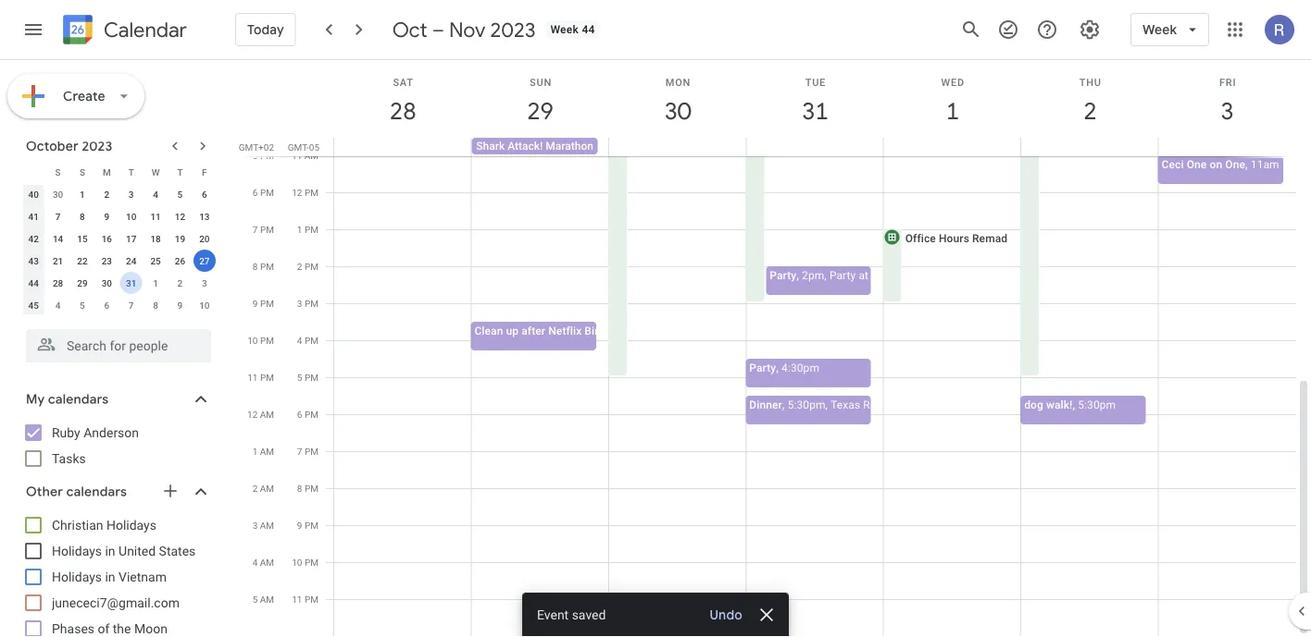 Task type: locate. For each thing, give the bounding box(es) containing it.
mon 30
[[663, 76, 691, 126]]

undo button
[[702, 606, 750, 625]]

0 vertical spatial in
[[105, 544, 115, 559]]

8 pm right 2 am
[[297, 483, 319, 494]]

calendar element
[[59, 11, 187, 52]]

2
[[1082, 96, 1096, 126], [104, 189, 109, 200], [297, 261, 302, 272], [177, 278, 183, 289], [252, 483, 258, 494]]

sun
[[530, 76, 552, 88]]

up
[[506, 325, 519, 337]]

12 up 1 am
[[247, 409, 258, 420]]

3
[[1220, 96, 1233, 126], [129, 189, 134, 200], [202, 278, 207, 289], [297, 298, 302, 309], [252, 520, 258, 531]]

11 element
[[144, 206, 167, 228]]

0 horizontal spatial week
[[550, 23, 579, 36]]

tue
[[805, 76, 826, 88]]

1 row from the top
[[21, 161, 217, 183]]

1 horizontal spatial 8 pm
[[297, 483, 319, 494]]

0 horizontal spatial 5 pm
[[253, 150, 274, 161]]

1 t from the left
[[128, 167, 134, 178]]

0 horizontal spatial 8 pm
[[253, 261, 274, 272]]

holidays
[[106, 518, 156, 533], [52, 544, 102, 559], [52, 570, 102, 585]]

1 vertical spatial 6 pm
[[297, 409, 319, 420]]

0 horizontal spatial one
[[1187, 158, 1207, 171]]

27 cell
[[192, 250, 217, 272]]

15 element
[[71, 228, 93, 250]]

5 pm left gmt-
[[253, 150, 274, 161]]

1 down the 12 am in the left bottom of the page
[[252, 446, 258, 457]]

november 7 element
[[120, 294, 142, 317]]

12 inside row group
[[175, 211, 185, 222]]

4 down 3 pm
[[297, 335, 302, 346]]

remade
[[972, 232, 1014, 245]]

12 up 19 at the top of page
[[175, 211, 185, 222]]

1 horizontal spatial 31
[[801, 96, 827, 126]]

28 down 21
[[53, 278, 63, 289]]

s left m
[[80, 167, 85, 178]]

19
[[175, 233, 185, 244]]

2 t from the left
[[177, 167, 183, 178]]

3 down 27, today element
[[202, 278, 207, 289]]

31 element
[[120, 272, 142, 294]]

0 horizontal spatial s
[[55, 167, 61, 178]]

week up 'sun'
[[550, 23, 579, 36]]

2023 up m
[[82, 138, 112, 155]]

2 link
[[1069, 90, 1111, 132]]

11 pm up the 12 am in the left bottom of the page
[[247, 372, 274, 383]]

4 pm
[[297, 335, 319, 346]]

november 5 element
[[71, 294, 93, 317]]

0 vertical spatial event
[[950, 269, 978, 282]]

1 vertical spatial 30
[[53, 189, 63, 200]]

1 in from the top
[[105, 544, 115, 559]]

1 vertical spatial 44
[[28, 278, 39, 289]]

the right at on the right of page
[[871, 269, 887, 282]]

pm right 5 am
[[305, 594, 319, 606]]

thu 2
[[1079, 76, 1102, 126]]

11 am
[[292, 150, 319, 161]]

7 row from the top
[[21, 294, 217, 317]]

12 down 11 am
[[292, 187, 302, 198]]

cell down 1 link at the top right
[[883, 138, 1021, 156]]

1 horizontal spatial event
[[950, 269, 978, 282]]

31 down tue
[[801, 96, 827, 126]]

30 down mon
[[663, 96, 690, 126]]

1 down wed
[[945, 96, 958, 126]]

holidays up junececi7@gmail.com
[[52, 570, 102, 585]]

row containing 40
[[21, 183, 217, 206]]

2 horizontal spatial 12
[[292, 187, 302, 198]]

0 vertical spatial holidays
[[106, 518, 156, 533]]

1 vertical spatial 9 pm
[[297, 520, 319, 531]]

pm down 4 pm
[[305, 372, 319, 383]]

pm right 4 am at the bottom left of page
[[305, 557, 319, 568]]

my calendars list
[[4, 418, 230, 474]]

11am
[[1251, 158, 1279, 171]]

week right settings menu image
[[1143, 21, 1177, 38]]

42
[[28, 233, 39, 244]]

21 element
[[47, 250, 69, 272]]

pm up 2 pm
[[305, 224, 319, 235]]

11 up the 12 am in the left bottom of the page
[[247, 372, 258, 383]]

at
[[859, 269, 869, 282]]

row group containing 40
[[21, 183, 217, 317]]

1 right september 30 element
[[80, 189, 85, 200]]

5 down 4 am at the bottom left of page
[[252, 594, 258, 606]]

0 horizontal spatial 29
[[77, 278, 88, 289]]

holidays for united
[[52, 544, 102, 559]]

pm right 2 am
[[305, 483, 319, 494]]

am for 5 am
[[260, 594, 274, 606]]

1
[[945, 96, 958, 126], [80, 189, 85, 200], [297, 224, 302, 235], [153, 278, 158, 289], [252, 446, 258, 457]]

phases of the moon
[[52, 622, 167, 637]]

wed
[[941, 76, 965, 88]]

13 element
[[193, 206, 216, 228]]

0 vertical spatial the
[[871, 269, 887, 282]]

row containing 41
[[21, 206, 217, 228]]

1 vertical spatial 10 pm
[[292, 557, 319, 568]]

11 inside row group
[[150, 211, 161, 222]]

1 vertical spatial holidays
[[52, 544, 102, 559]]

my calendars button
[[4, 385, 230, 415]]

3 for 3 pm
[[297, 298, 302, 309]]

1 vertical spatial calendars
[[66, 484, 127, 501]]

2 vertical spatial 30
[[101, 278, 112, 289]]

moontower
[[890, 269, 947, 282]]

1 vertical spatial 7 pm
[[297, 446, 319, 457]]

am down 4 am at the bottom left of page
[[260, 594, 274, 606]]

2 vertical spatial holidays
[[52, 570, 102, 585]]

0 vertical spatial 31
[[801, 96, 827, 126]]

cell up ceci one on one , 11am
[[1158, 138, 1295, 156]]

marathon
[[546, 140, 593, 153]]

2 inside "element"
[[177, 278, 183, 289]]

3 pm
[[297, 298, 319, 309]]

office
[[905, 232, 936, 245]]

m
[[103, 167, 111, 178]]

0 horizontal spatial 7 pm
[[253, 224, 274, 235]]

10
[[126, 211, 136, 222], [199, 300, 210, 311], [247, 335, 258, 346], [292, 557, 302, 568]]

4 down 3 am
[[252, 557, 258, 568]]

6 pm right the 12 am in the left bottom of the page
[[297, 409, 319, 420]]

30 inside the mon 30
[[663, 96, 690, 126]]

0 vertical spatial 6 pm
[[253, 187, 274, 198]]

0 vertical spatial calendars
[[48, 392, 109, 408]]

1 vertical spatial 12
[[175, 211, 185, 222]]

1 horizontal spatial 2023
[[490, 17, 536, 43]]

am up 4 am at the bottom left of page
[[260, 520, 274, 531]]

2 horizontal spatial 30
[[663, 96, 690, 126]]

2 up 3 pm
[[297, 261, 302, 272]]

saved
[[572, 608, 606, 623]]

27, today element
[[193, 250, 216, 272]]

6 row from the top
[[21, 272, 217, 294]]

, left at on the right of page
[[824, 269, 827, 282]]

10 right 4 am at the bottom left of page
[[292, 557, 302, 568]]

am
[[304, 150, 319, 161], [260, 409, 274, 420], [260, 446, 274, 457], [260, 483, 274, 494], [260, 520, 274, 531], [260, 557, 274, 568], [260, 594, 274, 606]]

0 vertical spatial 28
[[389, 96, 415, 126]]

party
[[770, 269, 796, 282], [829, 269, 856, 282], [749, 362, 776, 375]]

2023
[[490, 17, 536, 43], [82, 138, 112, 155]]

holidays for vietnam
[[52, 570, 102, 585]]

the inside list
[[113, 622, 131, 637]]

the
[[871, 269, 887, 282], [113, 622, 131, 637]]

dinner , 5:30pm , texas roadhouse
[[749, 399, 920, 412]]

29 element
[[71, 272, 93, 294]]

one left on
[[1187, 158, 1207, 171]]

0 horizontal spatial 28
[[53, 278, 63, 289]]

2 cell from the left
[[609, 138, 746, 156]]

ruby
[[52, 425, 80, 441]]

one right on
[[1225, 158, 1245, 171]]

23 element
[[96, 250, 118, 272]]

am up 1 am
[[260, 409, 274, 420]]

1 horizontal spatial 5 pm
[[297, 372, 319, 383]]

10 element
[[120, 206, 142, 228]]

9
[[104, 211, 109, 222], [253, 298, 258, 309], [177, 300, 183, 311], [297, 520, 302, 531]]

grid
[[237, 60, 1311, 638]]

2 up november 9 element
[[177, 278, 183, 289]]

shark attack! marathon row
[[326, 138, 1311, 156]]

9 down november 2 "element"
[[177, 300, 183, 311]]

22 element
[[71, 250, 93, 272]]

0 vertical spatial 12
[[292, 187, 302, 198]]

4 for 4 am
[[252, 557, 258, 568]]

1 horizontal spatial 44
[[582, 23, 595, 36]]

1 horizontal spatial s
[[80, 167, 85, 178]]

1 horizontal spatial 11 pm
[[292, 594, 319, 606]]

holidays down the christian
[[52, 544, 102, 559]]

7 pm
[[253, 224, 274, 235], [297, 446, 319, 457]]

8 inside "november 8" element
[[153, 300, 158, 311]]

0 vertical spatial 8 pm
[[253, 261, 274, 272]]

, left "11am" in the right of the page
[[1245, 158, 1248, 171]]

1 horizontal spatial 5:30pm
[[1078, 399, 1116, 412]]

calendars
[[48, 392, 109, 408], [66, 484, 127, 501]]

1 horizontal spatial 29
[[526, 96, 552, 126]]

7 pm left "1 pm"
[[253, 224, 274, 235]]

pm down 2 pm
[[305, 298, 319, 309]]

0 horizontal spatial 31
[[126, 278, 136, 289]]

0 horizontal spatial 12
[[175, 211, 185, 222]]

row containing 44
[[21, 272, 217, 294]]

other calendars button
[[4, 478, 230, 507]]

1 for 1 am
[[252, 446, 258, 457]]

30 element
[[96, 272, 118, 294]]

shark attack! marathon
[[476, 140, 593, 153]]

28 inside grid
[[389, 96, 415, 126]]

holidays up united
[[106, 518, 156, 533]]

1 vertical spatial 29
[[77, 278, 88, 289]]

5
[[253, 150, 258, 161], [177, 189, 183, 200], [80, 300, 85, 311], [297, 372, 302, 383], [252, 594, 258, 606]]

2 for 2 am
[[252, 483, 258, 494]]

1 horizontal spatial 28
[[389, 96, 415, 126]]

row group
[[21, 183, 217, 317]]

1 for november 1 element
[[153, 278, 158, 289]]

1 horizontal spatial t
[[177, 167, 183, 178]]

the inside grid
[[871, 269, 887, 282]]

2 row from the top
[[21, 183, 217, 206]]

event left rentals at the top of page
[[950, 269, 978, 282]]

cell down 2 link
[[1021, 138, 1158, 156]]

on
[[1210, 158, 1222, 171]]

1 horizontal spatial one
[[1225, 158, 1245, 171]]

2 s from the left
[[80, 167, 85, 178]]

1 vertical spatial 11 pm
[[292, 594, 319, 606]]

0 horizontal spatial 30
[[53, 189, 63, 200]]

1 down 12 pm
[[297, 224, 302, 235]]

november 10 element
[[193, 294, 216, 317]]

cell
[[334, 138, 472, 156], [609, 138, 746, 156], [746, 138, 883, 156], [883, 138, 1021, 156], [1021, 138, 1158, 156], [1158, 138, 1295, 156]]

0 vertical spatial 30
[[663, 96, 690, 126]]

1 vertical spatial 8 pm
[[297, 483, 319, 494]]

2 vertical spatial 12
[[247, 409, 258, 420]]

0 vertical spatial 29
[[526, 96, 552, 126]]

13
[[199, 211, 210, 222]]

0 horizontal spatial the
[[113, 622, 131, 637]]

1 horizontal spatial 30
[[101, 278, 112, 289]]

1 horizontal spatial 10 pm
[[292, 557, 319, 568]]

11 pm right 5 am
[[292, 594, 319, 606]]

in up holidays in vietnam
[[105, 544, 115, 559]]

24 element
[[120, 250, 142, 272]]

am for 12 am
[[260, 409, 274, 420]]

row
[[21, 161, 217, 183], [21, 183, 217, 206], [21, 206, 217, 228], [21, 228, 217, 250], [21, 250, 217, 272], [21, 272, 217, 294], [21, 294, 217, 317]]

row containing 43
[[21, 250, 217, 272]]

t right m
[[128, 167, 134, 178]]

1 horizontal spatial week
[[1143, 21, 1177, 38]]

21
[[53, 256, 63, 267]]

wed 1
[[941, 76, 965, 126]]

30 link
[[657, 90, 699, 132]]

texas
[[831, 399, 860, 412]]

5 down "29" element
[[80, 300, 85, 311]]

in
[[105, 544, 115, 559], [105, 570, 115, 585]]

31 down 24
[[126, 278, 136, 289]]

1 horizontal spatial 6 pm
[[297, 409, 319, 420]]

22
[[77, 256, 88, 267]]

3 inside the fri 3
[[1220, 96, 1233, 126]]

am for 11 am
[[304, 150, 319, 161]]

12 for 12 pm
[[292, 187, 302, 198]]

1 am
[[252, 446, 274, 457]]

of
[[98, 622, 110, 637]]

8 down november 1 element
[[153, 300, 158, 311]]

None search field
[[0, 322, 230, 363]]

9 up 16 element
[[104, 211, 109, 222]]

15
[[77, 233, 88, 244]]

am for 3 am
[[260, 520, 274, 531]]

10 pm left 4 pm
[[247, 335, 274, 346]]

5 pm down 4 pm
[[297, 372, 319, 383]]

0 horizontal spatial 44
[[28, 278, 39, 289]]

week inside dropdown button
[[1143, 21, 1177, 38]]

ceci
[[1162, 158, 1184, 171]]

5:30pm down the 4:30pm
[[788, 399, 826, 412]]

18
[[150, 233, 161, 244]]

s
[[55, 167, 61, 178], [80, 167, 85, 178]]

3 row from the top
[[21, 206, 217, 228]]

, right dog
[[1073, 399, 1075, 412]]

4 row from the top
[[21, 228, 217, 250]]

5 row from the top
[[21, 250, 217, 272]]

28 inside row group
[[53, 278, 63, 289]]

31 link
[[794, 90, 837, 132]]

8 pm left 2 pm
[[253, 261, 274, 272]]

calendars up christian holidays
[[66, 484, 127, 501]]

30 for 30 element
[[101, 278, 112, 289]]

1 vertical spatial event
[[537, 608, 569, 623]]

pm up 3 pm
[[305, 261, 319, 272]]

0 horizontal spatial 2023
[[82, 138, 112, 155]]

24
[[126, 256, 136, 267]]

27
[[199, 256, 210, 267]]

party up 'dinner'
[[749, 362, 776, 375]]

0 horizontal spatial 9 pm
[[253, 298, 274, 309]]

5:30pm
[[788, 399, 826, 412], [1078, 399, 1116, 412]]

18 element
[[144, 228, 167, 250]]

states
[[159, 544, 196, 559]]

2 in from the top
[[105, 570, 115, 585]]

4 am
[[252, 557, 274, 568]]

29 inside grid
[[526, 96, 552, 126]]

7 pm right 1 am
[[297, 446, 319, 457]]

4:30pm
[[781, 362, 819, 375]]

1 vertical spatial 28
[[53, 278, 63, 289]]

1 vertical spatial 31
[[126, 278, 136, 289]]

12
[[292, 187, 302, 198], [175, 211, 185, 222], [247, 409, 258, 420]]

2 down thu
[[1082, 96, 1096, 126]]

the right the of
[[113, 622, 131, 637]]

week 44
[[550, 23, 595, 36]]

0 vertical spatial 11 pm
[[247, 372, 274, 383]]

1 vertical spatial the
[[113, 622, 131, 637]]

0 horizontal spatial 10 pm
[[247, 335, 274, 346]]

0 horizontal spatial 11 pm
[[247, 372, 274, 383]]

november 6 element
[[96, 294, 118, 317]]

s up september 30 element
[[55, 167, 61, 178]]

9 pm right 3 am
[[297, 520, 319, 531]]

am up 3 am
[[260, 483, 274, 494]]

shark attack! marathon button
[[472, 138, 598, 155]]

0 horizontal spatial 5:30pm
[[788, 399, 826, 412]]

28 link
[[382, 90, 424, 132]]

12 element
[[169, 206, 191, 228]]

3 cell from the left
[[746, 138, 883, 156]]

t
[[128, 167, 134, 178], [177, 167, 183, 178]]

44 inside "october 2023" grid
[[28, 278, 39, 289]]

23
[[101, 256, 112, 267]]

undo
[[710, 607, 743, 624]]

october 2023
[[26, 138, 112, 155]]

november 8 element
[[144, 294, 167, 317]]

am up 12 pm
[[304, 150, 319, 161]]

30 inside september 30 element
[[53, 189, 63, 200]]

5 cell from the left
[[1021, 138, 1158, 156]]

1 horizontal spatial 12
[[247, 409, 258, 420]]

0 vertical spatial 2023
[[490, 17, 536, 43]]

0 horizontal spatial t
[[128, 167, 134, 178]]

cell down 30 link
[[609, 138, 746, 156]]

1 horizontal spatial the
[[871, 269, 887, 282]]

1 vertical spatial in
[[105, 570, 115, 585]]

3 down "fri"
[[1220, 96, 1233, 126]]

5 left gmt-
[[253, 150, 258, 161]]

30 down 23
[[101, 278, 112, 289]]

2 5:30pm from the left
[[1078, 399, 1116, 412]]

30 inside 30 element
[[101, 278, 112, 289]]

, left 2pm on the right top
[[796, 269, 799, 282]]



Task type: vqa. For each thing, say whether or not it's contained in the screenshot.


Task type: describe. For each thing, give the bounding box(es) containing it.
25
[[150, 256, 161, 267]]

pm left 4 pm
[[260, 335, 274, 346]]

grid containing 28
[[237, 60, 1311, 638]]

tue 31
[[801, 76, 827, 126]]

8 right 27 cell
[[253, 261, 258, 272]]

clean up after netflix binge button
[[471, 322, 657, 351]]

0 vertical spatial 10 pm
[[247, 335, 274, 346]]

10 down november 3 element
[[199, 300, 210, 311]]

10 up 17
[[126, 211, 136, 222]]

roadhouse
[[863, 399, 920, 412]]

calendar
[[104, 17, 187, 43]]

moon
[[134, 622, 167, 637]]

dog
[[1024, 399, 1043, 412]]

pm right 3 am
[[305, 520, 319, 531]]

12 for 12 am
[[247, 409, 258, 420]]

pm left 2 pm
[[260, 261, 274, 272]]

Search for people text field
[[37, 330, 200, 363]]

pm left 12 pm
[[260, 187, 274, 198]]

1 pm
[[297, 224, 319, 235]]

fri
[[1219, 76, 1236, 88]]

19 element
[[169, 228, 191, 250]]

14 element
[[47, 228, 69, 250]]

6 down 30 element
[[104, 300, 109, 311]]

9 right november 10 element on the left of the page
[[253, 298, 258, 309]]

1 5:30pm from the left
[[788, 399, 826, 412]]

binge
[[585, 325, 613, 337]]

6 right the 12 am in the left bottom of the page
[[297, 409, 302, 420]]

pm left 3 pm
[[260, 298, 274, 309]]

7 right 20 'element'
[[253, 224, 258, 235]]

fri 3
[[1219, 76, 1236, 126]]

0 horizontal spatial event
[[537, 608, 569, 623]]

5 am
[[252, 594, 274, 606]]

pm down 3 pm
[[305, 335, 319, 346]]

dog walk! , 5:30pm
[[1024, 399, 1116, 412]]

6 cell from the left
[[1158, 138, 1295, 156]]

oct
[[392, 17, 427, 43]]

4 cell from the left
[[883, 138, 1021, 156]]

sat
[[393, 76, 414, 88]]

1 vertical spatial 2023
[[82, 138, 112, 155]]

28 element
[[47, 272, 69, 294]]

pm up "1 pm"
[[305, 187, 319, 198]]

event saved
[[537, 608, 606, 623]]

today
[[247, 21, 284, 38]]

mon
[[665, 76, 691, 88]]

after
[[521, 325, 545, 337]]

my
[[26, 392, 45, 408]]

united
[[119, 544, 156, 559]]

w
[[152, 167, 160, 178]]

25 element
[[144, 250, 167, 272]]

0 vertical spatial 7 pm
[[253, 224, 274, 235]]

1 inside wed 1
[[945, 96, 958, 126]]

4 for 4 pm
[[297, 335, 302, 346]]

14
[[53, 233, 63, 244]]

1 horizontal spatial 7 pm
[[297, 446, 319, 457]]

week for week
[[1143, 21, 1177, 38]]

31 inside grid
[[801, 96, 827, 126]]

29 inside row
[[77, 278, 88, 289]]

pm left "1 pm"
[[260, 224, 274, 235]]

2 am
[[252, 483, 274, 494]]

4 up 11 element
[[153, 189, 158, 200]]

10 left 4 pm
[[247, 335, 258, 346]]

add other calendars image
[[161, 482, 180, 501]]

45
[[28, 300, 39, 311]]

2 pm
[[297, 261, 319, 272]]

, down party , 4:30pm on the bottom of the page
[[782, 399, 785, 412]]

–
[[432, 17, 444, 43]]

20
[[199, 233, 210, 244]]

pm right 1 am
[[305, 446, 319, 457]]

clean up after netflix binge
[[474, 325, 613, 337]]

1 vertical spatial 5 pm
[[297, 372, 319, 383]]

3 up 10 element
[[129, 189, 134, 200]]

7 down september 30 element
[[55, 211, 61, 222]]

calendars for other calendars
[[66, 484, 127, 501]]

11 left 05
[[292, 150, 302, 161]]

anderson
[[84, 425, 139, 441]]

05
[[309, 142, 319, 153]]

1 one from the left
[[1187, 158, 1207, 171]]

september 30 element
[[47, 183, 69, 206]]

pm up the 12 am in the left bottom of the page
[[260, 372, 274, 383]]

26
[[175, 256, 185, 267]]

party for party , 2pm , party at the moontower event rentals
[[770, 269, 796, 282]]

in for united
[[105, 544, 115, 559]]

f
[[202, 167, 207, 178]]

43
[[28, 256, 39, 267]]

party , 4:30pm
[[749, 362, 819, 375]]

party left at on the right of page
[[829, 269, 856, 282]]

today button
[[235, 7, 296, 52]]

tasks
[[52, 451, 86, 467]]

16 element
[[96, 228, 118, 250]]

november 2 element
[[169, 272, 191, 294]]

in for vietnam
[[105, 570, 115, 585]]

sun 29
[[526, 76, 552, 126]]

12 am
[[247, 409, 274, 420]]

11 right 5 am
[[292, 594, 302, 606]]

october
[[26, 138, 79, 155]]

office hours remade button
[[882, 229, 1014, 304]]

holidays in vietnam
[[52, 570, 167, 585]]

main drawer image
[[22, 19, 44, 41]]

7 right 1 am
[[297, 446, 302, 457]]

30 for september 30 element
[[53, 189, 63, 200]]

8 right 2 am
[[297, 483, 302, 494]]

ceci one on one , 11am
[[1162, 158, 1279, 171]]

november 3 element
[[193, 272, 216, 294]]

0 horizontal spatial 6 pm
[[253, 187, 274, 198]]

20 element
[[193, 228, 216, 250]]

1 horizontal spatial 9 pm
[[297, 520, 319, 531]]

row containing 42
[[21, 228, 217, 250]]

other calendars
[[26, 484, 127, 501]]

0 vertical spatial 9 pm
[[253, 298, 274, 309]]

1 cell from the left
[[334, 138, 472, 156]]

netflix
[[548, 325, 582, 337]]

3 for 3 am
[[252, 520, 258, 531]]

rentals
[[981, 269, 1018, 282]]

5 down 4 pm
[[297, 372, 302, 383]]

2 for november 2 "element"
[[177, 278, 183, 289]]

4 for november 4 element
[[55, 300, 61, 311]]

2 one from the left
[[1225, 158, 1245, 171]]

my calendars
[[26, 392, 109, 408]]

9 right 3 am
[[297, 520, 302, 531]]

am for 4 am
[[260, 557, 274, 568]]

row containing 45
[[21, 294, 217, 317]]

party for party , 4:30pm
[[749, 362, 776, 375]]

, left texas
[[826, 399, 828, 412]]

2 down m
[[104, 189, 109, 200]]

17
[[126, 233, 136, 244]]

calendars for my calendars
[[48, 392, 109, 408]]

3 for november 3 element
[[202, 278, 207, 289]]

ruby anderson
[[52, 425, 139, 441]]

junececi7@gmail.com
[[52, 596, 180, 611]]

thu
[[1079, 76, 1102, 88]]

0 vertical spatial 44
[[582, 23, 595, 36]]

3 link
[[1206, 90, 1249, 132]]

2 inside thu 2
[[1082, 96, 1096, 126]]

office hours remade
[[905, 232, 1014, 245]]

settings menu image
[[1079, 19, 1101, 41]]

8 up 15 element
[[80, 211, 85, 222]]

am for 1 am
[[260, 446, 274, 457]]

november 4 element
[[47, 294, 69, 317]]

other calendars list
[[4, 511, 230, 638]]

31 cell
[[119, 272, 143, 294]]

pm left gmt-
[[260, 150, 274, 161]]

1 s from the left
[[55, 167, 61, 178]]

am for 2 am
[[260, 483, 274, 494]]

12 for 12
[[175, 211, 185, 222]]

3 am
[[252, 520, 274, 531]]

2pm
[[802, 269, 824, 282]]

sat 28
[[389, 76, 415, 126]]

16
[[101, 233, 112, 244]]

november 1 element
[[144, 272, 167, 294]]

26 element
[[169, 250, 191, 272]]

29 link
[[519, 90, 562, 132]]

october 2023 grid
[[18, 161, 217, 317]]

6 down f
[[202, 189, 207, 200]]

party , 2pm , party at the moontower event rentals
[[770, 269, 1018, 282]]

create button
[[7, 74, 144, 119]]

calendar heading
[[100, 17, 187, 43]]

1 for 1 pm
[[297, 224, 302, 235]]

7 down 31 cell
[[129, 300, 134, 311]]

, left the 4:30pm
[[776, 362, 779, 375]]

week for week 44
[[550, 23, 579, 36]]

17 element
[[120, 228, 142, 250]]

row containing s
[[21, 161, 217, 183]]

november 9 element
[[169, 294, 191, 317]]

0 vertical spatial 5 pm
[[253, 150, 274, 161]]

2 for 2 pm
[[297, 261, 302, 272]]

5 up 12 element
[[177, 189, 183, 200]]

pm right the 12 am in the left bottom of the page
[[305, 409, 319, 420]]

6 down gmt+02
[[253, 187, 258, 198]]

week button
[[1131, 7, 1209, 52]]

event inside grid
[[950, 269, 978, 282]]

31 inside cell
[[126, 278, 136, 289]]

phases
[[52, 622, 94, 637]]

holidays in united states
[[52, 544, 196, 559]]

1 link
[[931, 90, 974, 132]]

41
[[28, 211, 39, 222]]

hours
[[939, 232, 969, 245]]

nov
[[449, 17, 486, 43]]

row group inside "october 2023" grid
[[21, 183, 217, 317]]

vietnam
[[119, 570, 167, 585]]

christian
[[52, 518, 103, 533]]



